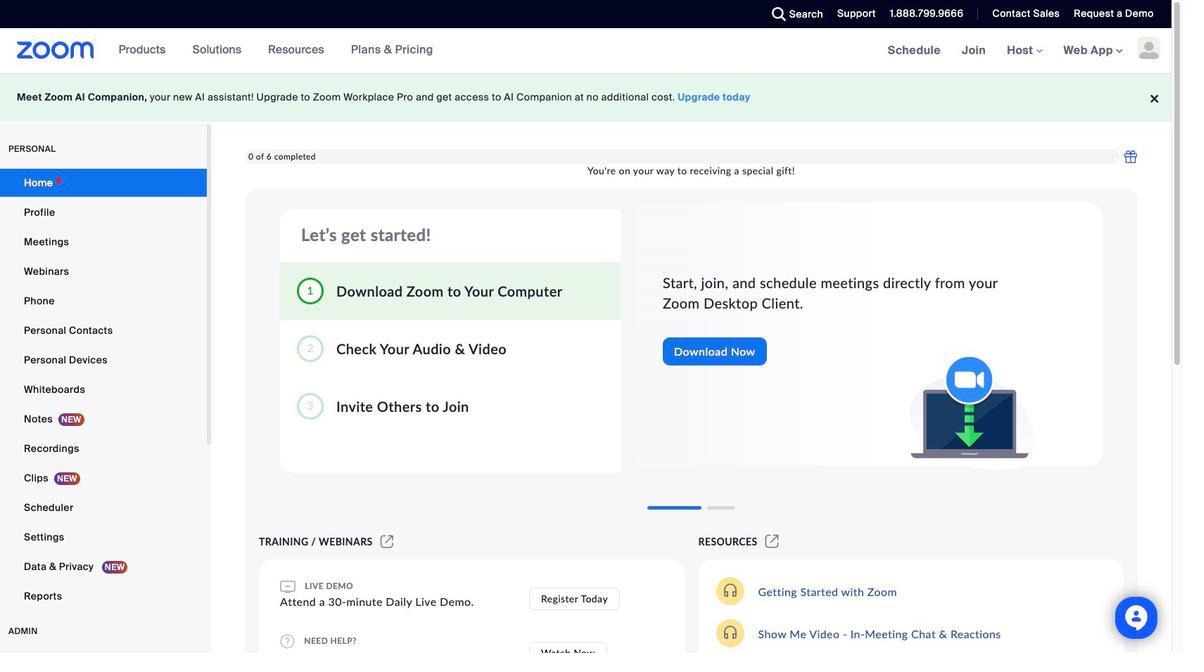 Task type: vqa. For each thing, say whether or not it's contained in the screenshot.
Personal Menu MENU
yes



Task type: locate. For each thing, give the bounding box(es) containing it.
window new image
[[378, 536, 396, 548], [763, 536, 781, 548]]

footer
[[0, 73, 1172, 122]]

1 window new image from the left
[[378, 536, 396, 548]]

1 horizontal spatial window new image
[[763, 536, 781, 548]]

banner
[[0, 28, 1172, 74]]

zoom logo image
[[17, 42, 94, 59]]

0 horizontal spatial window new image
[[378, 536, 396, 548]]



Task type: describe. For each thing, give the bounding box(es) containing it.
product information navigation
[[108, 28, 444, 73]]

2 window new image from the left
[[763, 536, 781, 548]]

personal menu menu
[[0, 169, 207, 612]]

meetings navigation
[[877, 28, 1172, 74]]

profile picture image
[[1138, 37, 1160, 59]]



